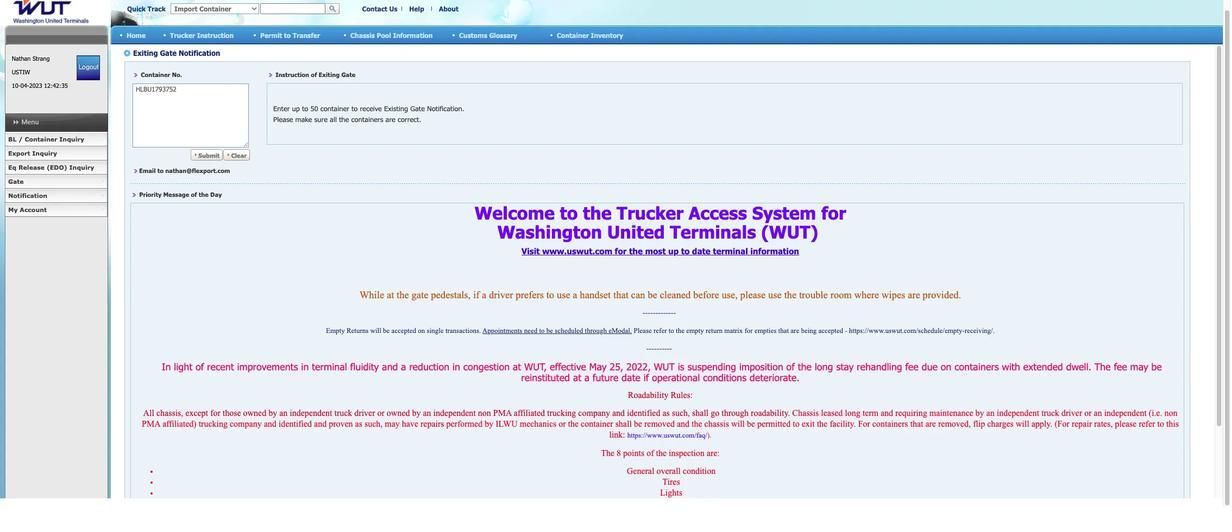 Task type: vqa. For each thing, say whether or not it's contained in the screenshot.
Quick Track
yes



Task type: describe. For each thing, give the bounding box(es) containing it.
10-04-2023 12:42:35
[[12, 82, 68, 89]]

gate link
[[5, 175, 108, 189]]

instruction
[[197, 31, 234, 39]]

trucker instruction
[[170, 31, 234, 39]]

my
[[8, 206, 18, 214]]

contact us link
[[362, 5, 397, 12]]

customs
[[459, 31, 487, 39]]

account
[[20, 206, 47, 214]]

strang
[[33, 55, 50, 62]]

login image
[[77, 55, 100, 80]]

nathan strang
[[12, 55, 50, 62]]

gate
[[8, 178, 24, 185]]

help link
[[409, 5, 424, 12]]

export inquiry link
[[5, 147, 108, 161]]

quick
[[127, 5, 146, 12]]

2023
[[29, 82, 42, 89]]

inquiry for container
[[59, 136, 84, 143]]

eq release (edo) inquiry link
[[5, 161, 108, 175]]

ustiw
[[12, 68, 30, 76]]

information
[[393, 31, 433, 39]]

inventory
[[591, 31, 623, 39]]

bl / container inquiry
[[8, 136, 84, 143]]

bl
[[8, 136, 17, 143]]

inquiry for (edo)
[[69, 164, 94, 171]]

quick track
[[127, 5, 166, 12]]

chassis
[[350, 31, 375, 39]]

04-
[[20, 82, 29, 89]]

my account
[[8, 206, 47, 214]]

trucker
[[170, 31, 195, 39]]

my account link
[[5, 203, 108, 217]]

contact
[[362, 5, 387, 12]]

1 horizontal spatial container
[[557, 31, 589, 39]]



Task type: locate. For each thing, give the bounding box(es) containing it.
pool
[[377, 31, 391, 39]]

transfer
[[293, 31, 320, 39]]

0 horizontal spatial container
[[25, 136, 57, 143]]

(edo)
[[47, 164, 67, 171]]

home
[[127, 31, 146, 39]]

customs glossary
[[459, 31, 517, 39]]

contact us
[[362, 5, 397, 12]]

0 vertical spatial inquiry
[[59, 136, 84, 143]]

bl / container inquiry link
[[5, 133, 108, 147]]

release
[[18, 164, 45, 171]]

None text field
[[260, 3, 325, 14]]

glossary
[[489, 31, 517, 39]]

1 vertical spatial inquiry
[[32, 150, 57, 157]]

track
[[148, 5, 166, 12]]

eq
[[8, 164, 16, 171]]

2 vertical spatial inquiry
[[69, 164, 94, 171]]

permit
[[260, 31, 282, 39]]

container inventory
[[557, 31, 623, 39]]

inquiry right '(edo)'
[[69, 164, 94, 171]]

0 vertical spatial container
[[557, 31, 589, 39]]

export
[[8, 150, 30, 157]]

eq release (edo) inquiry
[[8, 164, 94, 171]]

/
[[19, 136, 23, 143]]

container left inventory
[[557, 31, 589, 39]]

container up export inquiry
[[25, 136, 57, 143]]

help
[[409, 5, 424, 12]]

nathan
[[12, 55, 31, 62]]

about
[[439, 5, 459, 12]]

permit to transfer
[[260, 31, 320, 39]]

inquiry
[[59, 136, 84, 143], [32, 150, 57, 157], [69, 164, 94, 171]]

chassis pool information
[[350, 31, 433, 39]]

export inquiry
[[8, 150, 57, 157]]

notification link
[[5, 189, 108, 203]]

1 vertical spatial container
[[25, 136, 57, 143]]

to
[[284, 31, 291, 39]]

notification
[[8, 192, 47, 199]]

inquiry down bl / container inquiry
[[32, 150, 57, 157]]

10-
[[12, 82, 20, 89]]

about link
[[439, 5, 459, 12]]

inquiry up export inquiry link at left top
[[59, 136, 84, 143]]

12:42:35
[[44, 82, 68, 89]]

us
[[389, 5, 397, 12]]

container
[[557, 31, 589, 39], [25, 136, 57, 143]]



